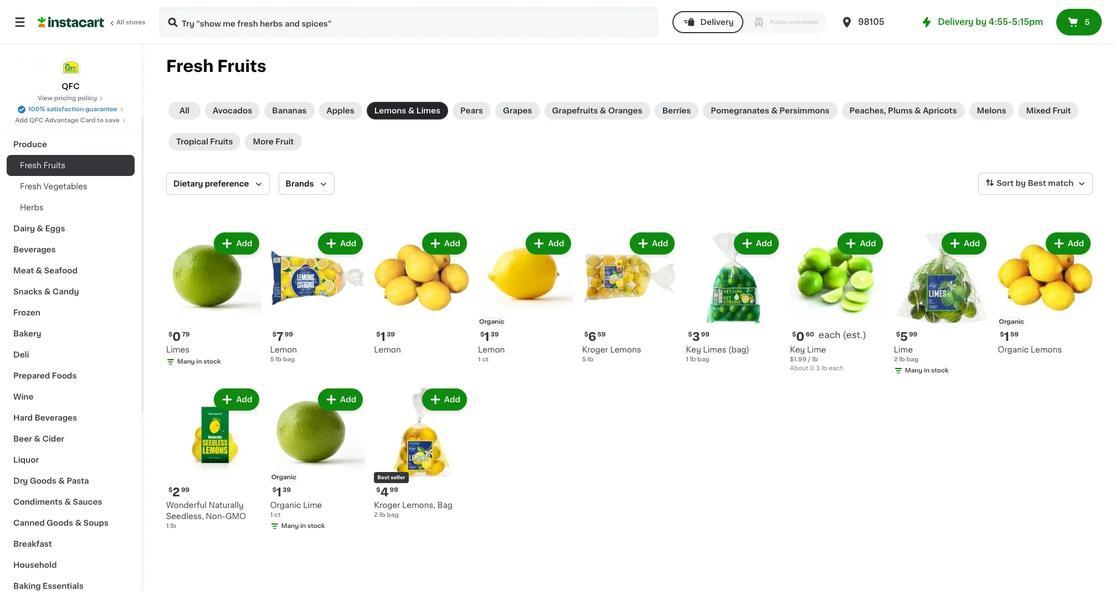 Task type: locate. For each thing, give the bounding box(es) containing it.
1 horizontal spatial best
[[1028, 180, 1046, 187]]

each right 60
[[819, 331, 841, 339]]

bananas
[[272, 107, 307, 115]]

99 for 2
[[181, 488, 190, 494]]

beverages up cider
[[35, 414, 77, 422]]

1 vertical spatial fresh
[[20, 162, 41, 170]]

produce
[[13, 141, 47, 148]]

lb down 6
[[588, 357, 593, 363]]

& for seafood
[[36, 267, 42, 275]]

kroger lemons, bag 2 lb bag
[[374, 502, 453, 519]]

0 horizontal spatial fruit
[[275, 138, 294, 146]]

many in stock for 5
[[905, 368, 949, 374]]

lb down 7
[[276, 357, 282, 363]]

0 horizontal spatial fresh fruits
[[20, 162, 65, 170]]

1 horizontal spatial many in stock
[[281, 524, 325, 530]]

$0.60 each (estimated) element
[[790, 330, 885, 344]]

mixed
[[1026, 107, 1051, 115]]

2
[[894, 357, 898, 363], [172, 487, 180, 499], [374, 513, 378, 519]]

2 horizontal spatial lemon
[[478, 346, 505, 354]]

1 vertical spatial best
[[377, 475, 390, 480]]

organic for organic lemons
[[999, 319, 1024, 325]]

all left stores
[[116, 19, 124, 25]]

many down the $ 0 79
[[177, 359, 195, 365]]

by inside field
[[1016, 180, 1026, 187]]

99 for 3
[[701, 332, 710, 338]]

$ inside '$ 5 99'
[[896, 332, 900, 338]]

1 horizontal spatial lemons
[[610, 346, 641, 354]]

lemon for 7
[[270, 346, 297, 354]]

limes inside key limes (bag) 1 lb bag
[[703, 346, 726, 354]]

lime inside key lime $1.99 / lb about 0.3 lb each
[[807, 346, 826, 354]]

2 horizontal spatial limes
[[703, 346, 726, 354]]

0 horizontal spatial stock
[[203, 359, 221, 365]]

goods up condiments
[[30, 478, 56, 485]]

2 vertical spatial fresh
[[20, 183, 41, 191]]

$
[[168, 332, 172, 338], [480, 332, 484, 338], [792, 332, 796, 338], [272, 332, 276, 338], [376, 332, 380, 338], [584, 332, 588, 338], [688, 332, 692, 338], [896, 332, 900, 338], [1000, 332, 1004, 338], [168, 488, 172, 494], [272, 488, 276, 494], [376, 488, 380, 494]]

lb down 3
[[690, 357, 696, 363]]

99 inside $ 3 99
[[701, 332, 710, 338]]

each right 0.3
[[829, 365, 844, 372]]

1 vertical spatial kroger
[[374, 502, 400, 510]]

100% satisfaction guarantee button
[[17, 103, 124, 114]]

wonderful naturally seedless, non-gmo 1 lb
[[166, 502, 246, 530]]

instacart logo image
[[38, 16, 104, 29]]

0 vertical spatial each
[[819, 331, 841, 339]]

1 horizontal spatial lemon
[[374, 346, 401, 354]]

household
[[13, 562, 57, 569]]

stock
[[203, 359, 221, 365], [931, 368, 949, 374], [307, 524, 325, 530]]

1 lemon from the left
[[478, 346, 505, 354]]

0 horizontal spatial ct
[[274, 513, 281, 519]]

by
[[976, 18, 987, 26], [1016, 180, 1026, 187]]

policy
[[78, 95, 97, 101]]

0 inside '$ 0 60 each (est.)'
[[796, 331, 805, 343]]

fruit
[[1053, 107, 1071, 115], [275, 138, 294, 146]]

& for sauces
[[64, 499, 71, 506]]

fruit inside mixed fruit link
[[1053, 107, 1071, 115]]

59 up organic lemons
[[1010, 332, 1019, 338]]

bakery link
[[7, 324, 135, 345]]

all link
[[168, 102, 201, 120]]

many down organic lime 1 ct
[[281, 524, 299, 530]]

99 up lime 2 lb bag
[[909, 332, 918, 338]]

0 horizontal spatial in
[[196, 359, 202, 365]]

avocados link
[[205, 102, 260, 120]]

bag inside key limes (bag) 1 lb bag
[[697, 357, 709, 363]]

0 vertical spatial fresh fruits
[[166, 58, 266, 74]]

0 left 79
[[172, 331, 181, 343]]

product group containing 3
[[686, 230, 781, 364]]

1 vertical spatial ct
[[274, 513, 281, 519]]

1 horizontal spatial ct
[[482, 357, 489, 363]]

2 inside lime 2 lb bag
[[894, 357, 898, 363]]

beverages down dairy & eggs
[[13, 246, 56, 254]]

2 vertical spatial fruits
[[43, 162, 65, 170]]

lb inside kroger lemons 5 lb
[[588, 357, 593, 363]]

0 horizontal spatial lime
[[303, 502, 322, 510]]

match
[[1048, 180, 1074, 187]]

snacks & candy link
[[7, 281, 135, 302]]

99 inside $ 2 99
[[181, 488, 190, 494]]

1 horizontal spatial delivery
[[938, 18, 974, 26]]

$ 0 60 each (est.)
[[792, 331, 866, 343]]

by right the sort
[[1016, 180, 1026, 187]]

1 inside wonderful naturally seedless, non-gmo 1 lb
[[166, 524, 169, 530]]

breakfast
[[13, 541, 52, 548]]

lemons for organic lemons
[[1031, 346, 1062, 354]]

Best match Sort by field
[[978, 173, 1093, 195]]

beverages
[[13, 246, 56, 254], [35, 414, 77, 422]]

& for eggs
[[37, 225, 43, 233]]

guarantee
[[85, 106, 117, 112]]

2 vertical spatial many
[[281, 524, 299, 530]]

fresh fruits up avocados link
[[166, 58, 266, 74]]

59 inside $ 1 59
[[1010, 332, 1019, 338]]

in for 5
[[924, 368, 930, 374]]

lb down '$ 5 99'
[[899, 357, 905, 363]]

fresh fruits link
[[7, 155, 135, 176]]

$ 6 59
[[584, 331, 606, 343]]

many in stock down lime 2 lb bag
[[905, 368, 949, 374]]

fruits up avocados at the left of page
[[217, 58, 266, 74]]

fresh up all link
[[166, 58, 214, 74]]

1 horizontal spatial kroger
[[582, 346, 608, 354]]

many in stock
[[177, 359, 221, 365], [905, 368, 949, 374], [281, 524, 325, 530]]

goods for dry
[[30, 478, 56, 485]]

4:55-
[[989, 18, 1012, 26]]

2 vertical spatial 2
[[374, 513, 378, 519]]

kroger inside kroger lemons 5 lb
[[582, 346, 608, 354]]

1 vertical spatial fresh fruits
[[20, 162, 65, 170]]

0 horizontal spatial kroger
[[374, 502, 400, 510]]

2 0 from the left
[[796, 331, 805, 343]]

bag down $ 3 99 at the right of the page
[[697, 357, 709, 363]]

0 horizontal spatial lemon
[[270, 346, 297, 354]]

2 vertical spatial in
[[300, 524, 306, 530]]

bananas link
[[264, 102, 314, 120]]

herbs link
[[7, 197, 135, 218]]

59 for 1
[[1010, 332, 1019, 338]]

1 horizontal spatial fresh fruits
[[166, 58, 266, 74]]

limes down $ 3 99 at the right of the page
[[703, 346, 726, 354]]

1 59 from the left
[[597, 332, 606, 338]]

kroger down $ 6 59
[[582, 346, 608, 354]]

2 horizontal spatial in
[[924, 368, 930, 374]]

2 up the "wonderful"
[[172, 487, 180, 499]]

more
[[253, 138, 274, 146]]

candy
[[53, 288, 79, 296]]

1 horizontal spatial key
[[790, 346, 805, 354]]

1 vertical spatial stock
[[931, 368, 949, 374]]

thanksgiving link
[[7, 113, 135, 134]]

organic
[[479, 319, 504, 325], [999, 319, 1024, 325], [998, 346, 1029, 354], [271, 475, 296, 481], [270, 502, 301, 510]]

delivery inside button
[[700, 18, 734, 26]]

fruit for mixed fruit
[[1053, 107, 1071, 115]]

goods down the condiments & sauces at the left
[[47, 520, 73, 527]]

2 horizontal spatial many
[[905, 368, 923, 374]]

0 horizontal spatial $ 1 39
[[272, 487, 291, 499]]

pomegranates & persimmons link
[[703, 102, 837, 120]]

all inside all stores link
[[116, 19, 124, 25]]

delivery for delivery by 4:55-5:15pm
[[938, 18, 974, 26]]

1 vertical spatial in
[[924, 368, 930, 374]]

fresh for the "fresh vegetables" link
[[20, 183, 41, 191]]

fruits up fresh vegetables
[[43, 162, 65, 170]]

fruits
[[217, 58, 266, 74], [210, 138, 233, 146], [43, 162, 65, 170]]

0 horizontal spatial key
[[686, 346, 701, 354]]

condiments & sauces
[[13, 499, 102, 506]]

0 vertical spatial best
[[1028, 180, 1046, 187]]

meat & seafood
[[13, 267, 78, 275]]

limes
[[416, 107, 440, 115], [166, 346, 190, 354], [703, 346, 726, 354]]

key for limes
[[686, 346, 701, 354]]

service type group
[[673, 11, 827, 33]]

qfc down 100%
[[29, 117, 43, 124]]

0 vertical spatial many
[[177, 359, 195, 365]]

2 horizontal spatial lemons
[[1031, 346, 1062, 354]]

0 horizontal spatial by
[[976, 18, 987, 26]]

lb inside key limes (bag) 1 lb bag
[[690, 357, 696, 363]]

fruits right tropical
[[210, 138, 233, 146]]

add
[[15, 117, 28, 124], [236, 240, 252, 248], [340, 240, 356, 248], [444, 240, 460, 248], [548, 240, 564, 248], [652, 240, 668, 248], [756, 240, 772, 248], [860, 240, 876, 248], [964, 240, 980, 248], [1068, 240, 1084, 248], [236, 396, 252, 404], [340, 396, 356, 404], [444, 396, 460, 404]]

lb down seedless,
[[170, 524, 176, 530]]

1 horizontal spatial many
[[281, 524, 299, 530]]

many in stock for 1
[[281, 524, 325, 530]]

fruit inside "more fruit" 'link'
[[275, 138, 294, 146]]

0 vertical spatial goods
[[30, 478, 56, 485]]

bag down $ 7 99
[[283, 357, 295, 363]]

best inside field
[[1028, 180, 1046, 187]]

many in stock down 79
[[177, 359, 221, 365]]

delivery by 4:55-5:15pm link
[[920, 16, 1043, 29]]

1 horizontal spatial 2
[[374, 513, 378, 519]]

limes down the $ 0 79
[[166, 346, 190, 354]]

1 vertical spatial all
[[179, 107, 189, 115]]

by for sort
[[1016, 180, 1026, 187]]

0 horizontal spatial best
[[377, 475, 390, 480]]

best for best seller
[[377, 475, 390, 480]]

1 key from the left
[[790, 346, 805, 354]]

avocados
[[213, 107, 252, 115]]

2 down $ 4 99
[[374, 513, 378, 519]]

1 horizontal spatial 59
[[1010, 332, 1019, 338]]

kroger inside kroger lemons, bag 2 lb bag
[[374, 502, 400, 510]]

99 inside '$ 5 99'
[[909, 332, 918, 338]]

1 vertical spatial many
[[905, 368, 923, 374]]

prepared
[[13, 372, 50, 380]]

59 inside $ 6 59
[[597, 332, 606, 338]]

0 vertical spatial all
[[116, 19, 124, 25]]

& for limes
[[408, 107, 415, 115]]

save
[[105, 117, 120, 124]]

fruit for more fruit
[[275, 138, 294, 146]]

in inside product group
[[924, 368, 930, 374]]

59 right 6
[[597, 332, 606, 338]]

1 horizontal spatial all
[[179, 107, 189, 115]]

$ inside '$ 0 60 each (est.)'
[[792, 332, 796, 338]]

0 horizontal spatial qfc
[[29, 117, 43, 124]]

None search field
[[158, 7, 658, 38]]

2 horizontal spatial 2
[[894, 357, 898, 363]]

key down 3
[[686, 346, 701, 354]]

1 vertical spatial by
[[1016, 180, 1026, 187]]

99 right 4
[[390, 488, 398, 494]]

by left 4:55- on the top right of page
[[976, 18, 987, 26]]

2 lemon from the left
[[270, 346, 297, 354]]

0 horizontal spatial 0
[[172, 331, 181, 343]]

0 vertical spatial ct
[[482, 357, 489, 363]]

2 horizontal spatial stock
[[931, 368, 949, 374]]

0 horizontal spatial 59
[[597, 332, 606, 338]]

bag inside lemon 5 lb bag
[[283, 357, 295, 363]]

0 vertical spatial fruits
[[217, 58, 266, 74]]

1 horizontal spatial 0
[[796, 331, 805, 343]]

1 vertical spatial goods
[[47, 520, 73, 527]]

lb down 4
[[379, 513, 385, 519]]

0 horizontal spatial many
[[177, 359, 195, 365]]

99 inside $ 4 99
[[390, 488, 398, 494]]

organic for lemon
[[479, 319, 504, 325]]

0 vertical spatial fresh
[[166, 58, 214, 74]]

dairy & eggs
[[13, 225, 65, 233]]

lemons,
[[402, 502, 435, 510]]

dietary preference button
[[166, 173, 270, 195]]

many in stock down organic lime 1 ct
[[281, 524, 325, 530]]

ct inside 'lemon 1 ct'
[[482, 357, 489, 363]]

1 vertical spatial many in stock
[[905, 368, 949, 374]]

$ inside $ 2 99
[[168, 488, 172, 494]]

0 horizontal spatial many in stock
[[177, 359, 221, 365]]

99 right 7
[[285, 332, 293, 338]]

product group
[[166, 230, 261, 369], [270, 230, 365, 364], [374, 230, 469, 355], [478, 230, 573, 364], [582, 230, 677, 364], [686, 230, 781, 364], [790, 230, 885, 373], [894, 230, 989, 378], [998, 230, 1093, 355], [166, 386, 261, 531], [270, 386, 365, 534], [374, 386, 469, 520]]

1 vertical spatial fruit
[[275, 138, 294, 146]]

2 horizontal spatial $ 1 39
[[480, 331, 499, 343]]

lemons inside kroger lemons 5 lb
[[610, 346, 641, 354]]

brands button
[[278, 173, 334, 195]]

99 for 5
[[909, 332, 918, 338]]

goods
[[30, 478, 56, 485], [47, 520, 73, 527]]

mixed fruit
[[1026, 107, 1071, 115]]

fresh up herbs
[[20, 183, 41, 191]]

0 vertical spatial stock
[[203, 359, 221, 365]]

0 vertical spatial fruit
[[1053, 107, 1071, 115]]

key inside key lime $1.99 / lb about 0.3 lb each
[[790, 346, 805, 354]]

kroger down $ 4 99
[[374, 502, 400, 510]]

0 for $ 0 60 each (est.)
[[796, 331, 805, 343]]

stock inside product group
[[931, 368, 949, 374]]

recipes
[[13, 99, 46, 106]]

2 vertical spatial stock
[[307, 524, 325, 530]]

$ 4 99
[[376, 487, 398, 499]]

5 inside 5 button
[[1085, 18, 1090, 26]]

1 horizontal spatial in
[[300, 524, 306, 530]]

delivery
[[938, 18, 974, 26], [700, 18, 734, 26]]

bag down $ 4 99
[[387, 513, 399, 519]]

1 horizontal spatial stock
[[307, 524, 325, 530]]

seafood
[[44, 267, 78, 275]]

$ inside $ 4 99
[[376, 488, 380, 494]]

stock for 5
[[931, 368, 949, 374]]

0 horizontal spatial 39
[[283, 488, 291, 494]]

bag inside kroger lemons, bag 2 lb bag
[[387, 513, 399, 519]]

0 vertical spatial kroger
[[582, 346, 608, 354]]

1 vertical spatial qfc
[[29, 117, 43, 124]]

bag inside lime 2 lb bag
[[907, 357, 919, 363]]

1 horizontal spatial qfc
[[62, 83, 80, 90]]

all up tropical
[[179, 107, 189, 115]]

1 horizontal spatial $ 1 39
[[376, 331, 395, 343]]

0 vertical spatial beverages
[[13, 246, 56, 254]]

kroger for 4
[[374, 502, 400, 510]]

kroger lemons 5 lb
[[582, 346, 641, 363]]

2 horizontal spatial lime
[[894, 346, 913, 354]]

1 vertical spatial 2
[[172, 487, 180, 499]]

0
[[172, 331, 181, 343], [796, 331, 805, 343]]

0 horizontal spatial 2
[[172, 487, 180, 499]]

limes left pears
[[416, 107, 440, 115]]

bag down '$ 5 99'
[[907, 357, 919, 363]]

/
[[808, 357, 811, 363]]

best inside product group
[[377, 475, 390, 480]]

0 vertical spatial 2
[[894, 357, 898, 363]]

1 vertical spatial each
[[829, 365, 844, 372]]

1 0 from the left
[[172, 331, 181, 343]]

fresh for fresh fruits link
[[20, 162, 41, 170]]

best left 'seller'
[[377, 475, 390, 480]]

it
[[49, 37, 54, 45]]

$ inside $ 7 99
[[272, 332, 276, 338]]

Search field
[[160, 8, 657, 37]]

best left match
[[1028, 180, 1046, 187]]

0 vertical spatial in
[[196, 359, 202, 365]]

qfc up view pricing policy link
[[62, 83, 80, 90]]

fruit right mixed
[[1053, 107, 1071, 115]]

lb inside wonderful naturally seedless, non-gmo 1 lb
[[170, 524, 176, 530]]

product group containing 4
[[374, 386, 469, 520]]

pomegranates
[[711, 107, 769, 115]]

$ 5 99
[[896, 331, 918, 343]]

2 key from the left
[[686, 346, 701, 354]]

all inside all link
[[179, 107, 189, 115]]

99 inside $ 7 99
[[285, 332, 293, 338]]

1 horizontal spatial lime
[[807, 346, 826, 354]]

many down lime 2 lb bag
[[905, 368, 923, 374]]

dietary
[[173, 180, 203, 188]]

brands
[[286, 180, 314, 188]]

in
[[196, 359, 202, 365], [924, 368, 930, 374], [300, 524, 306, 530]]

0 vertical spatial by
[[976, 18, 987, 26]]

recipes link
[[7, 92, 135, 113]]

key up $1.99
[[790, 346, 805, 354]]

dietary preference
[[173, 180, 249, 188]]

2 vertical spatial many in stock
[[281, 524, 325, 530]]

2 59 from the left
[[1010, 332, 1019, 338]]

59 for 6
[[597, 332, 606, 338]]

add button
[[215, 234, 258, 254], [319, 234, 362, 254], [423, 234, 466, 254], [527, 234, 570, 254], [631, 234, 674, 254], [735, 234, 778, 254], [839, 234, 882, 254], [943, 234, 986, 254], [1047, 234, 1090, 254], [215, 390, 258, 410], [319, 390, 362, 410], [423, 390, 466, 410]]

99 up the "wonderful"
[[181, 488, 190, 494]]

0 horizontal spatial delivery
[[700, 18, 734, 26]]

2 horizontal spatial many in stock
[[905, 368, 949, 374]]

lb inside lemon 5 lb bag
[[276, 357, 282, 363]]

key inside key limes (bag) 1 lb bag
[[686, 346, 701, 354]]

fresh down produce
[[20, 162, 41, 170]]

99 right 3
[[701, 332, 710, 338]]

2 for lime
[[894, 357, 898, 363]]

0 left 60
[[796, 331, 805, 343]]

fruit right more
[[275, 138, 294, 146]]

peaches, plums & apricots link
[[842, 102, 965, 120]]

pasta
[[67, 478, 89, 485]]

2 down '$ 5 99'
[[894, 357, 898, 363]]

1 horizontal spatial fruit
[[1053, 107, 1071, 115]]

0 horizontal spatial all
[[116, 19, 124, 25]]

5 inside kroger lemons 5 lb
[[582, 357, 586, 363]]

apples
[[327, 107, 354, 115]]

more fruit
[[253, 138, 294, 146]]

liquor link
[[7, 450, 135, 471]]

lime inside organic lime 1 ct
[[303, 502, 322, 510]]

delivery by 4:55-5:15pm
[[938, 18, 1043, 26]]

lime
[[807, 346, 826, 354], [894, 346, 913, 354], [303, 502, 322, 510]]

1 horizontal spatial by
[[1016, 180, 1026, 187]]

0 for $ 0 79
[[172, 331, 181, 343]]

vegetables
[[43, 183, 87, 191]]

bakery
[[13, 330, 41, 338]]

qfc
[[62, 83, 80, 90], [29, 117, 43, 124]]

fresh fruits up fresh vegetables
[[20, 162, 65, 170]]



Task type: describe. For each thing, give the bounding box(es) containing it.
pricing
[[54, 95, 76, 101]]

6
[[588, 331, 596, 343]]

organic for organic lime
[[271, 475, 296, 481]]

98105 button
[[840, 7, 907, 38]]

0 vertical spatial qfc
[[62, 83, 80, 90]]

add qfc advantage card to save
[[15, 117, 120, 124]]

lime for each (est.)
[[807, 346, 826, 354]]

dry goods & pasta link
[[7, 471, 135, 492]]

0 vertical spatial many in stock
[[177, 359, 221, 365]]

100%
[[28, 106, 45, 112]]

& for cider
[[34, 435, 40, 443]]

prepared foods link
[[7, 366, 135, 387]]

$ inside $ 3 99
[[688, 332, 692, 338]]

breakfast link
[[7, 534, 135, 555]]

beer & cider link
[[7, 429, 135, 450]]

lb inside lime 2 lb bag
[[899, 357, 905, 363]]

wonderful
[[166, 502, 207, 510]]

lemon 5 lb bag
[[270, 346, 297, 363]]

lists link
[[7, 52, 135, 74]]

1 horizontal spatial 39
[[387, 332, 395, 338]]

$ 0 79
[[168, 331, 190, 343]]

canned
[[13, 520, 45, 527]]

in for 1
[[300, 524, 306, 530]]

1 vertical spatial fruits
[[210, 138, 233, 146]]

advantage
[[45, 117, 79, 124]]

60
[[806, 332, 814, 338]]

canned goods & soups link
[[7, 513, 135, 534]]

stock for 1
[[307, 524, 325, 530]]

dairy & eggs link
[[7, 218, 135, 239]]

seller
[[391, 475, 405, 480]]

qfc link
[[60, 58, 81, 92]]

$ 1 59
[[1000, 331, 1019, 343]]

1 inside organic lime 1 ct
[[270, 513, 273, 519]]

baking
[[13, 583, 41, 591]]

condiments
[[13, 499, 63, 506]]

each inside '$ 0 60 each (est.)'
[[819, 331, 841, 339]]

thanksgiving
[[13, 120, 66, 127]]

$1.99
[[790, 357, 807, 363]]

many for 1
[[281, 524, 299, 530]]

$ 7 99
[[272, 331, 293, 343]]

delivery for delivery
[[700, 18, 734, 26]]

tropical fruits
[[176, 138, 233, 146]]

buy it again link
[[7, 30, 135, 52]]

berries link
[[655, 102, 699, 120]]

lime for 1
[[303, 502, 322, 510]]

buy it again
[[31, 37, 78, 45]]

snacks & candy
[[13, 288, 79, 296]]

about
[[790, 365, 809, 372]]

lemon for 1
[[478, 346, 505, 354]]

$ inside $ 6 59
[[584, 332, 588, 338]]

all for all
[[179, 107, 189, 115]]

baking essentials
[[13, 583, 83, 591]]

& for persimmons
[[771, 107, 778, 115]]

99 for 7
[[285, 332, 293, 338]]

product group containing 2
[[166, 386, 261, 531]]

2 horizontal spatial 39
[[491, 332, 499, 338]]

best for best match
[[1028, 180, 1046, 187]]

all for all stores
[[116, 19, 124, 25]]

99 for 4
[[390, 488, 398, 494]]

deli
[[13, 351, 29, 359]]

meat
[[13, 267, 34, 275]]

hard beverages link
[[7, 408, 135, 429]]

dry
[[13, 478, 28, 485]]

dairy
[[13, 225, 35, 233]]

5 inside lemon 5 lb bag
[[270, 357, 274, 363]]

organic inside organic lime 1 ct
[[270, 502, 301, 510]]

oranges
[[608, 107, 642, 115]]

$ 3 99
[[688, 331, 710, 343]]

lime 2 lb bag
[[894, 346, 919, 363]]

tropical
[[176, 138, 208, 146]]

meat & seafood link
[[7, 260, 135, 281]]

produce link
[[7, 134, 135, 155]]

1 vertical spatial beverages
[[35, 414, 77, 422]]

product group containing 5
[[894, 230, 989, 378]]

card
[[80, 117, 96, 124]]

grapes
[[503, 107, 532, 115]]

pears
[[460, 107, 483, 115]]

lb right 0.3
[[821, 365, 827, 372]]

apricots
[[923, 107, 957, 115]]

lemon 1 ct
[[478, 346, 505, 363]]

1 inside 'lemon 1 ct'
[[478, 357, 481, 363]]

deli link
[[7, 345, 135, 366]]

7
[[276, 331, 283, 343]]

dry goods & pasta
[[13, 478, 89, 485]]

grapefruits
[[552, 107, 598, 115]]

product group containing 7
[[270, 230, 365, 364]]

key lime $1.99 / lb about 0.3 lb each
[[790, 346, 844, 372]]

$ inside $ 1 59
[[1000, 332, 1004, 338]]

stores
[[126, 19, 146, 25]]

canned goods & soups
[[13, 520, 109, 527]]

preference
[[205, 180, 249, 188]]

& for oranges
[[600, 107, 606, 115]]

soups
[[83, 520, 109, 527]]

ct inside organic lime 1 ct
[[274, 513, 281, 519]]

gmo
[[225, 513, 246, 521]]

all stores
[[116, 19, 146, 25]]

many for 5
[[905, 368, 923, 374]]

2 for $
[[172, 487, 180, 499]]

$ 2 99
[[168, 487, 190, 499]]

lemons for kroger lemons 5 lb
[[610, 346, 641, 354]]

pomegranates & persimmons
[[711, 107, 830, 115]]

4
[[380, 487, 389, 499]]

0 horizontal spatial limes
[[166, 346, 190, 354]]

qfc logo image
[[60, 58, 81, 79]]

by for delivery
[[976, 18, 987, 26]]

buy
[[31, 37, 47, 45]]

peaches,
[[850, 107, 886, 115]]

fresh vegetables link
[[7, 176, 135, 197]]

more fruit link
[[245, 133, 302, 151]]

plums
[[888, 107, 913, 115]]

view pricing policy
[[38, 95, 97, 101]]

naturally
[[209, 502, 244, 510]]

sort
[[997, 180, 1014, 187]]

each inside key lime $1.99 / lb about 0.3 lb each
[[829, 365, 844, 372]]

condiments & sauces link
[[7, 492, 135, 513]]

key for lime
[[790, 346, 805, 354]]

2 inside kroger lemons, bag 2 lb bag
[[374, 513, 378, 519]]

0 horizontal spatial lemons
[[374, 107, 406, 115]]

grapes link
[[495, 102, 540, 120]]

pears link
[[453, 102, 491, 120]]

$ inside the $ 0 79
[[168, 332, 172, 338]]

3 lemon from the left
[[374, 346, 401, 354]]

1 horizontal spatial limes
[[416, 107, 440, 115]]

& for candy
[[44, 288, 51, 296]]

goods for canned
[[47, 520, 73, 527]]

best seller
[[377, 475, 405, 480]]

lb right /
[[812, 357, 818, 363]]

wine
[[13, 393, 33, 401]]

lb inside kroger lemons, bag 2 lb bag
[[379, 513, 385, 519]]

kroger for 6
[[582, 346, 608, 354]]

add qfc advantage card to save link
[[15, 116, 126, 125]]

lime inside lime 2 lb bag
[[894, 346, 913, 354]]

product group containing 6
[[582, 230, 677, 364]]

100% satisfaction guarantee
[[28, 106, 117, 112]]

satisfaction
[[47, 106, 84, 112]]

beverages link
[[7, 239, 135, 260]]

1 inside key limes (bag) 1 lb bag
[[686, 357, 689, 363]]

eggs
[[45, 225, 65, 233]]

fresh fruits inside fresh fruits link
[[20, 162, 65, 170]]

key limes (bag) 1 lb bag
[[686, 346, 749, 363]]



Task type: vqa. For each thing, say whether or not it's contained in the screenshot.
the bottom The Fresh
yes



